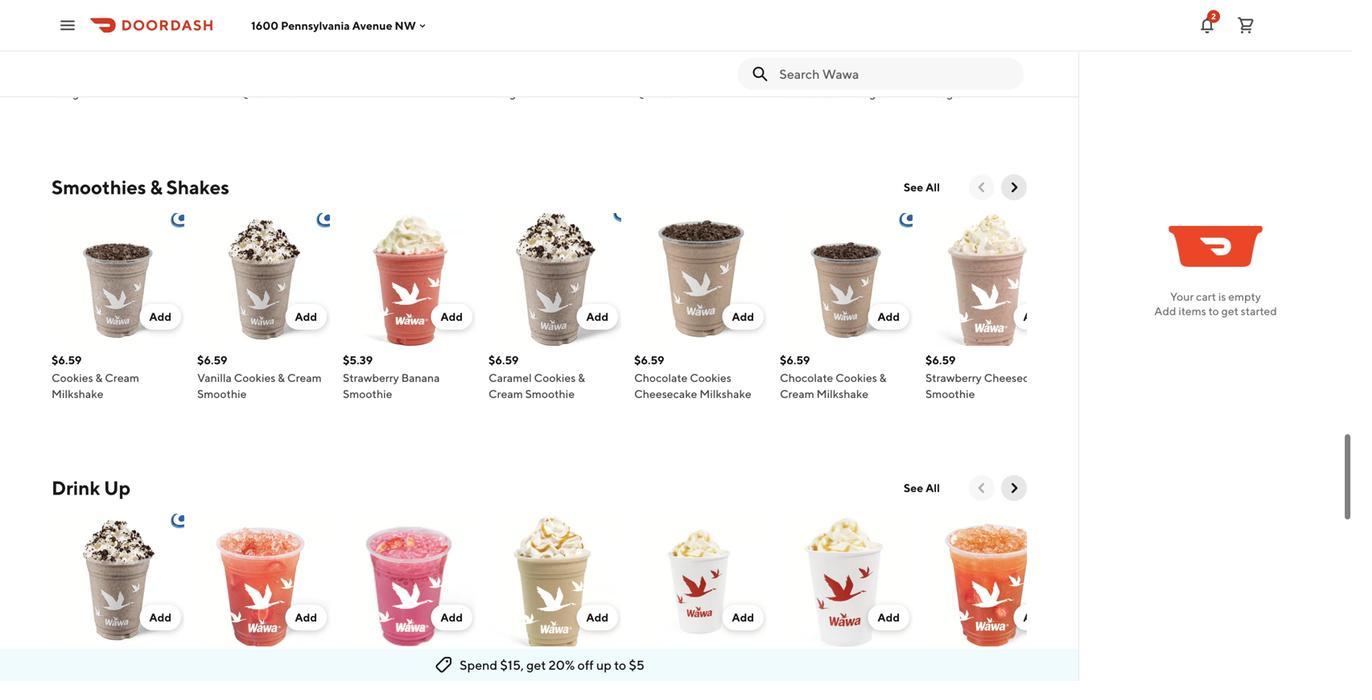 Task type: describe. For each thing, give the bounding box(es) containing it.
nw
[[395, 19, 416, 32]]

custom
[[489, 70, 529, 84]]

20%
[[549, 658, 575, 673]]

get inside the your cart is empty add items to get started
[[1222, 305, 1239, 318]]

$6.59 for $6.59 chocolate cookies cheesecake milkshake
[[634, 354, 665, 367]]

add for chocolate cookies & cream milkshake image
[[878, 310, 900, 324]]

empty
[[1229, 290, 1261, 303]]

milkshake inside $6.59 chocolate cookies & cream milkshake
[[817, 388, 869, 401]]

double
[[531, 70, 569, 84]]

smoothie inside $6.59 strawberry cheesecake smoothie
[[926, 388, 975, 401]]

up
[[596, 658, 612, 673]]

hoagie inside custom double meat hoagie
[[489, 87, 525, 100]]

is
[[1219, 290, 1226, 303]]

cheese for buffalo chicken & cheese quesadilla
[[197, 87, 236, 100]]

$5.79
[[489, 655, 518, 668]]

started
[[1241, 305, 1277, 318]]

add inside the your cart is empty add items to get started
[[1154, 305, 1176, 318]]

hoagie inside $5.69 buffalo chicken cheesesteak hoagie
[[848, 87, 885, 100]]

oven inside $5.49 oven roasted turkey hoagie
[[926, 70, 954, 84]]

milkshake for cookies
[[700, 388, 752, 401]]

chocolate cookies cheesecake milkshake image
[[634, 213, 767, 346]]

quesadilla for bbq
[[634, 87, 689, 100]]

next button of carousel image
[[1006, 481, 1022, 497]]

hoagie inside oven roasted turkey hoagie
[[52, 87, 88, 100]]

cream for vanilla cookies & cream smoothie
[[287, 371, 322, 385]]

add for caramel hot chocolate image on the bottom of the page
[[732, 611, 754, 625]]

caramel hot chocolate image
[[634, 514, 767, 647]]

next button of carousel image
[[1006, 180, 1022, 196]]

bbq chicken & cheese quesadilla
[[634, 70, 755, 100]]

$6.59 for $6.59 chocolate cookies & cream milkshake
[[780, 354, 810, 367]]

cart
[[1196, 290, 1216, 303]]

& inside $6.59 vanilla cookies & cream smoothie
[[278, 371, 285, 385]]

avenue
[[352, 19, 392, 32]]

& inside buffalo chicken & cheese quesadilla
[[282, 70, 289, 84]]

to for items
[[1209, 305, 1219, 318]]

see all for drink up
[[904, 482, 940, 495]]

smoothies & shakes link
[[52, 175, 229, 200]]

dulce de leche latte image
[[780, 514, 913, 647]]

open menu image
[[58, 16, 77, 35]]

$5.69 buffalo chicken cheesesteak hoagie
[[780, 53, 885, 100]]

smoothies
[[52, 176, 146, 199]]

green tea strawberry passion fruit refresher image
[[926, 514, 1059, 647]]

$6.59 chocolate cookies cheesecake milkshake
[[634, 354, 752, 401]]

add for "vanilla cookies & cream smoothie" image
[[295, 310, 317, 324]]

shakes
[[166, 176, 229, 199]]

Search Wawa search field
[[780, 65, 1011, 83]]

cream for caramel cookies & cream smoothie
[[489, 388, 523, 401]]

add for vanilla cookies & cream cappuccino image
[[149, 611, 171, 625]]

see for drink up
[[904, 482, 923, 495]]

1600 pennsylvania avenue nw button
[[251, 19, 429, 32]]

strawberry for $5.39
[[343, 371, 399, 385]]

chicken inside $5.69 buffalo chicken cheesesteak hoagie
[[820, 70, 862, 84]]

add for 'strawberry banana smoothie' image
[[441, 310, 463, 324]]

cream inside $6.59 cookies & cream milkshake
[[105, 371, 139, 385]]

smoothies & shakes
[[52, 176, 229, 199]]

up
[[104, 477, 130, 500]]

add for salted caramel cappuccino image
[[586, 611, 609, 625]]

previous button of carousel image
[[974, 481, 990, 497]]

add for oat milk blush strawberry refresher image
[[441, 611, 463, 625]]

chicken for buffalo
[[237, 70, 280, 84]]

$6.59 vanilla cookies & cream smoothie
[[197, 354, 322, 401]]

$15,
[[500, 658, 524, 673]]

your cart is empty add items to get started
[[1154, 290, 1277, 318]]

see all for smoothies & shakes
[[904, 181, 940, 194]]

add for strawberry cheesecake smoothie image
[[1023, 310, 1046, 324]]

$6.59 strawberry cheesecake smoothie
[[926, 354, 1047, 401]]

cookies for caramel cookies & cream smoothie
[[534, 371, 576, 385]]

$6.59 for $6.59 cookies & cream milkshake
[[52, 354, 82, 367]]

2
[[1212, 12, 1216, 21]]

roasted inside $5.49 oven roasted turkey hoagie
[[956, 70, 999, 84]]

pennsylvania
[[281, 19, 350, 32]]

oat milk blush strawberry refresher image
[[343, 514, 476, 647]]

spend $15, get 20% off up to $5
[[460, 658, 645, 673]]



Task type: vqa. For each thing, say whether or not it's contained in the screenshot.
the left PALACE
no



Task type: locate. For each thing, give the bounding box(es) containing it.
0 vertical spatial cheesecake
[[984, 371, 1047, 385]]

0 vertical spatial all
[[926, 181, 940, 194]]

1 turkey from the left
[[127, 70, 161, 84]]

$6.59 cookies & cream milkshake
[[52, 354, 139, 401]]

1 vertical spatial see all
[[904, 482, 940, 495]]

oven down open menu image
[[52, 70, 80, 84]]

1 chicken from the left
[[237, 70, 280, 84]]

chicken down 1600
[[237, 70, 280, 84]]

milkshake inside $6.59 cookies & cream milkshake
[[52, 388, 103, 401]]

$5.39
[[343, 354, 373, 367]]

1 horizontal spatial get
[[1222, 305, 1239, 318]]

quesadilla inside bbq chicken & cheese quesadilla
[[634, 87, 689, 100]]

0 vertical spatial get
[[1222, 305, 1239, 318]]

1 horizontal spatial milkshake
[[700, 388, 752, 401]]

cheese for bbq chicken & cheese quesadilla
[[716, 70, 755, 84]]

1 chocolate from the left
[[634, 371, 688, 385]]

oven inside oven roasted turkey hoagie
[[52, 70, 80, 84]]

cookies inside $6.59 vanilla cookies & cream smoothie
[[234, 371, 276, 385]]

2 milkshake from the left
[[700, 388, 752, 401]]

turkey inside $5.49 oven roasted turkey hoagie
[[1001, 70, 1035, 84]]

4 smoothie from the left
[[926, 388, 975, 401]]

cheese inside buffalo chicken & cheese quesadilla
[[197, 87, 236, 100]]

$6.59 inside $6.59 chocolate cookies & cream milkshake
[[780, 354, 810, 367]]

$6.59 for $6.59 caramel cookies & cream smoothie
[[489, 354, 519, 367]]

cream inside $6.59 caramel cookies & cream smoothie
[[489, 388, 523, 401]]

quesadilla inside buffalo chicken & cheese quesadilla
[[239, 87, 294, 100]]

2 strawberry from the left
[[926, 371, 982, 385]]

salted caramel cappuccino image
[[489, 514, 621, 647]]

meat
[[571, 70, 598, 84]]

add for green tea strawberry passion fruit refresher image
[[1023, 611, 1046, 625]]

1 vertical spatial see
[[904, 482, 923, 495]]

2 chicken from the left
[[662, 70, 705, 84]]

turkey inside oven roasted turkey hoagie
[[127, 70, 161, 84]]

quesadilla for buffalo
[[239, 87, 294, 100]]

to down cart
[[1209, 305, 1219, 318]]

1 horizontal spatial turkey
[[1001, 70, 1035, 84]]

4 cookies from the left
[[690, 371, 732, 385]]

& inside $6.59 chocolate cookies & cream milkshake
[[880, 371, 887, 385]]

chicken inside bbq chicken & cheese quesadilla
[[662, 70, 705, 84]]

$6.59 for $6.59 vanilla cookies & cream smoothie
[[197, 354, 227, 367]]

your
[[1170, 290, 1194, 303]]

0 horizontal spatial to
[[614, 658, 626, 673]]

&
[[282, 70, 289, 84], [707, 70, 714, 84], [150, 176, 162, 199], [95, 371, 103, 385], [278, 371, 285, 385], [578, 371, 585, 385], [880, 371, 887, 385]]

all for smoothies & shakes
[[926, 181, 940, 194]]

cream
[[105, 371, 139, 385], [287, 371, 322, 385], [489, 388, 523, 401], [780, 388, 814, 401]]

chicken for bbq
[[662, 70, 705, 84]]

get right $15,
[[527, 658, 546, 673]]

2 chocolate from the left
[[780, 371, 833, 385]]

0 horizontal spatial roasted
[[82, 70, 125, 84]]

quesadilla
[[239, 87, 294, 100], [634, 87, 689, 100]]

cream for chocolate cookies & cream milkshake
[[780, 388, 814, 401]]

buffalo inside buffalo chicken & cheese quesadilla
[[197, 70, 235, 84]]

1 oven from the left
[[52, 70, 80, 84]]

$5.69
[[780, 53, 810, 66]]

3 chicken from the left
[[820, 70, 862, 84]]

2 horizontal spatial milkshake
[[817, 388, 869, 401]]

chicken inside buffalo chicken & cheese quesadilla
[[237, 70, 280, 84]]

chocolate for chocolate cookies cheesecake milkshake
[[634, 371, 688, 385]]

oven down $5.49
[[926, 70, 954, 84]]

2 smoothie from the left
[[343, 388, 392, 401]]

cookies
[[52, 371, 93, 385], [234, 371, 276, 385], [534, 371, 576, 385], [690, 371, 732, 385], [836, 371, 877, 385]]

2 roasted from the left
[[956, 70, 999, 84]]

2 horizontal spatial chicken
[[820, 70, 862, 84]]

all left previous button of carousel image
[[926, 482, 940, 495]]

cheese inside bbq chicken & cheese quesadilla
[[716, 70, 755, 84]]

hoagie down search wawa search field
[[848, 87, 885, 100]]

$6.59 chocolate cookies & cream milkshake
[[780, 354, 887, 401]]

see
[[904, 181, 923, 194], [904, 482, 923, 495]]

& inside $6.59 cookies & cream milkshake
[[95, 371, 103, 385]]

milkshake inside $6.59 chocolate cookies cheesecake milkshake
[[700, 388, 752, 401]]

cookies inside $6.59 chocolate cookies cheesecake milkshake
[[690, 371, 732, 385]]

chicken right the bbq
[[662, 70, 705, 84]]

get
[[1222, 305, 1239, 318], [527, 658, 546, 673]]

cookies inside $6.59 cookies & cream milkshake
[[52, 371, 93, 385]]

buffalo inside $5.69 buffalo chicken cheesesteak hoagie
[[780, 70, 817, 84]]

cookies for chocolate cookies cheesecake milkshake
[[690, 371, 732, 385]]

1 vertical spatial cheese
[[197, 87, 236, 100]]

drink
[[52, 477, 100, 500]]

see left previous button of carousel icon
[[904, 181, 923, 194]]

2 hoagie from the left
[[489, 87, 525, 100]]

4 hoagie from the left
[[926, 87, 962, 100]]

strawberry dragonfruit refresher image
[[197, 514, 330, 647]]

1600 pennsylvania avenue nw
[[251, 19, 416, 32]]

0 vertical spatial to
[[1209, 305, 1219, 318]]

1 vertical spatial to
[[614, 658, 626, 673]]

cheesecake
[[984, 371, 1047, 385], [634, 388, 697, 401]]

see all link left previous button of carousel icon
[[894, 175, 950, 200]]

$4.79
[[634, 655, 664, 668]]

3 hoagie from the left
[[848, 87, 885, 100]]

1 milkshake from the left
[[52, 388, 103, 401]]

add for the strawberry dragonfruit refresher image
[[295, 611, 317, 625]]

cookies for chocolate cookies & cream milkshake
[[836, 371, 877, 385]]

smoothie inside the '$5.39 strawberry banana smoothie'
[[343, 388, 392, 401]]

cream inside $6.59 chocolate cookies & cream milkshake
[[780, 388, 814, 401]]

0 horizontal spatial cheesecake
[[634, 388, 697, 401]]

1 hoagie from the left
[[52, 87, 88, 100]]

all left previous button of carousel icon
[[926, 181, 940, 194]]

chocolate inside $6.59 chocolate cookies & cream milkshake
[[780, 371, 833, 385]]

strawberry cheesecake smoothie image
[[926, 213, 1059, 346]]

$6.59 inside $6.59 vanilla cookies & cream smoothie
[[197, 354, 227, 367]]

milkshake for &
[[52, 388, 103, 401]]

$5.49
[[926, 53, 956, 66]]

4 $6.59 from the left
[[634, 354, 665, 367]]

add for cookies & cream milkshake "image"
[[149, 310, 171, 324]]

5 $6.59 from the left
[[780, 354, 810, 367]]

chocolate for chocolate cookies & cream milkshake
[[780, 371, 833, 385]]

0 horizontal spatial buffalo
[[197, 70, 235, 84]]

bbq
[[634, 70, 660, 84]]

all
[[926, 181, 940, 194], [926, 482, 940, 495]]

$6.59 inside $6.59 chocolate cookies cheesecake milkshake
[[634, 354, 665, 367]]

1 horizontal spatial cheesecake
[[984, 371, 1047, 385]]

smoothie inside $6.59 vanilla cookies & cream smoothie
[[197, 388, 247, 401]]

1 buffalo from the left
[[197, 70, 235, 84]]

2 turkey from the left
[[1001, 70, 1035, 84]]

strawberry banana smoothie image
[[343, 213, 476, 346]]

turkey
[[127, 70, 161, 84], [1001, 70, 1035, 84]]

1 horizontal spatial roasted
[[956, 70, 999, 84]]

& inside $6.59 caramel cookies & cream smoothie
[[578, 371, 585, 385]]

see all link for drink up
[[894, 476, 950, 501]]

see all left previous button of carousel icon
[[904, 181, 940, 194]]

to right up at the bottom left of page
[[614, 658, 626, 673]]

1 see all from the top
[[904, 181, 940, 194]]

5 cookies from the left
[[836, 371, 877, 385]]

chocolate
[[634, 371, 688, 385], [780, 371, 833, 385]]

cookies & cream milkshake image
[[52, 213, 184, 346]]

previous button of carousel image
[[974, 180, 990, 196]]

1 vertical spatial cheesecake
[[634, 388, 697, 401]]

smoothie inside $6.59 caramel cookies & cream smoothie
[[525, 388, 575, 401]]

1 vertical spatial see all link
[[894, 476, 950, 501]]

0 horizontal spatial quesadilla
[[239, 87, 294, 100]]

hoagie down custom
[[489, 87, 525, 100]]

1 horizontal spatial quesadilla
[[634, 87, 689, 100]]

quesadilla down 1600
[[239, 87, 294, 100]]

caramel cookies & cream smoothie image
[[489, 213, 621, 346]]

2 see all from the top
[[904, 482, 940, 495]]

1 see all link from the top
[[894, 175, 950, 200]]

0 horizontal spatial chicken
[[237, 70, 280, 84]]

buffalo
[[197, 70, 235, 84], [780, 70, 817, 84]]

0 items, open order cart image
[[1236, 16, 1256, 35]]

$6.59 caramel cookies & cream smoothie
[[489, 354, 585, 401]]

1 horizontal spatial strawberry
[[926, 371, 982, 385]]

$6.59 inside $6.59 strawberry cheesecake smoothie
[[926, 354, 956, 367]]

off
[[578, 658, 594, 673]]

get down is
[[1222, 305, 1239, 318]]

0 horizontal spatial chocolate
[[634, 371, 688, 385]]

all for drink up
[[926, 482, 940, 495]]

$6.59
[[52, 354, 82, 367], [197, 354, 227, 367], [489, 354, 519, 367], [634, 354, 665, 367], [780, 354, 810, 367], [926, 354, 956, 367]]

$6.59 inside $6.59 cookies & cream milkshake
[[52, 354, 82, 367]]

6 $6.59 from the left
[[926, 354, 956, 367]]

add
[[149, 9, 171, 23], [295, 9, 317, 23], [1154, 305, 1176, 318], [149, 310, 171, 324], [295, 310, 317, 324], [441, 310, 463, 324], [586, 310, 609, 324], [732, 310, 754, 324], [878, 310, 900, 324], [1023, 310, 1046, 324], [149, 611, 171, 625], [295, 611, 317, 625], [441, 611, 463, 625], [586, 611, 609, 625], [732, 611, 754, 625], [878, 611, 900, 625], [1023, 611, 1046, 625]]

2 buffalo from the left
[[780, 70, 817, 84]]

1 horizontal spatial buffalo
[[780, 70, 817, 84]]

cheese
[[716, 70, 755, 84], [197, 87, 236, 100]]

hoagie down open menu image
[[52, 87, 88, 100]]

2 quesadilla from the left
[[634, 87, 689, 100]]

to
[[1209, 305, 1219, 318], [614, 658, 626, 673]]

quesadilla down the bbq
[[634, 87, 689, 100]]

vanilla cookies & cream cappuccino image
[[52, 514, 184, 647]]

3 milkshake from the left
[[817, 388, 869, 401]]

add for 'chocolate cookies cheesecake milkshake' image
[[732, 310, 754, 324]]

1 roasted from the left
[[82, 70, 125, 84]]

to for up
[[614, 658, 626, 673]]

banana
[[401, 371, 440, 385]]

custom double meat hoagie
[[489, 70, 598, 100]]

$6.59 for $6.59 strawberry cheesecake smoothie
[[926, 354, 956, 367]]

0 horizontal spatial get
[[527, 658, 546, 673]]

3 cookies from the left
[[534, 371, 576, 385]]

3 $6.59 from the left
[[489, 354, 519, 367]]

chocolate cookies & cream milkshake image
[[780, 213, 913, 346]]

cookies for vanilla cookies & cream smoothie
[[234, 371, 276, 385]]

0 vertical spatial see all
[[904, 181, 940, 194]]

smoothie
[[197, 388, 247, 401], [343, 388, 392, 401], [525, 388, 575, 401], [926, 388, 975, 401]]

cookies inside $6.59 chocolate cookies & cream milkshake
[[836, 371, 877, 385]]

see all link left previous button of carousel image
[[894, 476, 950, 501]]

1 horizontal spatial oven
[[926, 70, 954, 84]]

1600
[[251, 19, 279, 32]]

2 oven from the left
[[926, 70, 954, 84]]

$5.49 oven roasted turkey hoagie
[[926, 53, 1035, 100]]

3 smoothie from the left
[[525, 388, 575, 401]]

1 $6.59 from the left
[[52, 354, 82, 367]]

items
[[1179, 305, 1207, 318]]

caramel
[[489, 371, 532, 385]]

& inside bbq chicken & cheese quesadilla
[[707, 70, 714, 84]]

cookies inside $6.59 caramel cookies & cream smoothie
[[534, 371, 576, 385]]

1 horizontal spatial chocolate
[[780, 371, 833, 385]]

2 $6.59 from the left
[[197, 354, 227, 367]]

chicken
[[237, 70, 280, 84], [662, 70, 705, 84], [820, 70, 862, 84]]

$5.39 strawberry banana smoothie
[[343, 354, 440, 401]]

0 horizontal spatial strawberry
[[343, 371, 399, 385]]

roasted inside oven roasted turkey hoagie
[[82, 70, 125, 84]]

drink up
[[52, 477, 130, 500]]

2 see all link from the top
[[894, 476, 950, 501]]

cream inside $6.59 vanilla cookies & cream smoothie
[[287, 371, 322, 385]]

roasted
[[82, 70, 125, 84], [956, 70, 999, 84]]

chocolate inside $6.59 chocolate cookies cheesecake milkshake
[[634, 371, 688, 385]]

chicken up the cheesesteak
[[820, 70, 862, 84]]

see all link for smoothies & shakes
[[894, 175, 950, 200]]

1 horizontal spatial cheese
[[716, 70, 755, 84]]

2 see from the top
[[904, 482, 923, 495]]

strawberry inside $6.59 strawberry cheesecake smoothie
[[926, 371, 982, 385]]

add for caramel cookies & cream smoothie image
[[586, 310, 609, 324]]

1 vertical spatial get
[[527, 658, 546, 673]]

0 vertical spatial see
[[904, 181, 923, 194]]

0 horizontal spatial cheese
[[197, 87, 236, 100]]

0 vertical spatial cheese
[[716, 70, 755, 84]]

hoagie down $5.49
[[926, 87, 962, 100]]

strawberry
[[343, 371, 399, 385], [926, 371, 982, 385]]

0 horizontal spatial oven
[[52, 70, 80, 84]]

0 horizontal spatial milkshake
[[52, 388, 103, 401]]

0 horizontal spatial turkey
[[127, 70, 161, 84]]

vanilla cookies & cream smoothie image
[[197, 213, 330, 346]]

drink up link
[[52, 476, 130, 501]]

hoagie
[[52, 87, 88, 100], [489, 87, 525, 100], [848, 87, 885, 100], [926, 87, 962, 100]]

cheesecake inside $6.59 chocolate cookies cheesecake milkshake
[[634, 388, 697, 401]]

2 cookies from the left
[[234, 371, 276, 385]]

milkshake
[[52, 388, 103, 401], [700, 388, 752, 401], [817, 388, 869, 401]]

see for smoothies & shakes
[[904, 181, 923, 194]]

$6.59 inside $6.59 caramel cookies & cream smoothie
[[489, 354, 519, 367]]

see left previous button of carousel image
[[904, 482, 923, 495]]

1 horizontal spatial to
[[1209, 305, 1219, 318]]

see all left previous button of carousel image
[[904, 482, 940, 495]]

hoagie inside $5.49 oven roasted turkey hoagie
[[926, 87, 962, 100]]

see all link
[[894, 175, 950, 200], [894, 476, 950, 501]]

to inside the your cart is empty add items to get started
[[1209, 305, 1219, 318]]

add button
[[140, 3, 181, 29], [140, 3, 181, 29], [285, 3, 327, 29], [285, 3, 327, 29], [140, 304, 181, 330], [140, 304, 181, 330], [285, 304, 327, 330], [285, 304, 327, 330], [431, 304, 473, 330], [431, 304, 473, 330], [577, 304, 618, 330], [577, 304, 618, 330], [722, 304, 764, 330], [722, 304, 764, 330], [868, 304, 910, 330], [868, 304, 910, 330], [1014, 304, 1055, 330], [1014, 304, 1055, 330], [140, 605, 181, 631], [140, 605, 181, 631], [285, 605, 327, 631], [285, 605, 327, 631], [431, 605, 473, 631], [431, 605, 473, 631], [577, 605, 618, 631], [577, 605, 618, 631], [722, 605, 764, 631], [722, 605, 764, 631], [868, 605, 910, 631], [868, 605, 910, 631], [1014, 605, 1055, 631], [1014, 605, 1055, 631]]

notification bell image
[[1198, 16, 1217, 35]]

1 cookies from the left
[[52, 371, 93, 385]]

spend
[[460, 658, 498, 673]]

add for dulce de leche latte image
[[878, 611, 900, 625]]

see all
[[904, 181, 940, 194], [904, 482, 940, 495]]

strawberry inside the '$5.39 strawberry banana smoothie'
[[343, 371, 399, 385]]

1 strawberry from the left
[[343, 371, 399, 385]]

0 vertical spatial see all link
[[894, 175, 950, 200]]

oven roasted turkey hoagie
[[52, 70, 161, 100]]

buffalo chicken & cheese quesadilla
[[197, 70, 294, 100]]

1 quesadilla from the left
[[239, 87, 294, 100]]

vanilla
[[197, 371, 232, 385]]

1 see from the top
[[904, 181, 923, 194]]

cheesecake inside $6.59 strawberry cheesecake smoothie
[[984, 371, 1047, 385]]

1 smoothie from the left
[[197, 388, 247, 401]]

1 vertical spatial all
[[926, 482, 940, 495]]

1 horizontal spatial chicken
[[662, 70, 705, 84]]

1 all from the top
[[926, 181, 940, 194]]

cheesesteak
[[780, 87, 846, 100]]

2 all from the top
[[926, 482, 940, 495]]

strawberry for $6.59
[[926, 371, 982, 385]]

$5
[[629, 658, 645, 673]]

oven
[[52, 70, 80, 84], [926, 70, 954, 84]]



